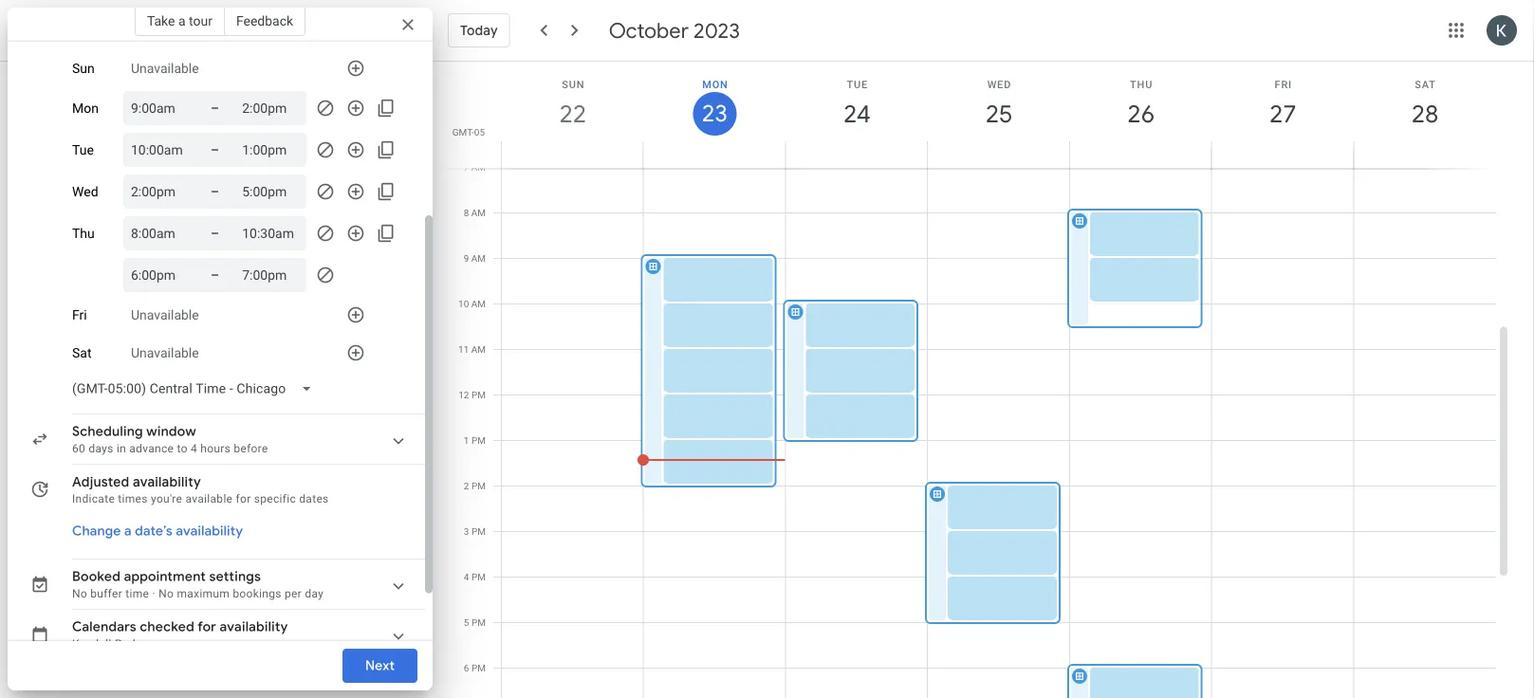 Task type: locate. For each thing, give the bounding box(es) containing it.
mon 23
[[701, 78, 729, 129]]

scheduling
[[72, 423, 143, 440]]

1 pm from the top
[[472, 390, 486, 401]]

0 vertical spatial end time on thursdays text field
[[242, 222, 299, 245]]

thursday, october 26 element
[[1120, 92, 1163, 136]]

for left specific
[[236, 493, 251, 506]]

23 column header
[[643, 62, 786, 168]]

availability down bookings
[[220, 619, 288, 636]]

0 vertical spatial sun
[[72, 61, 95, 76]]

1 vertical spatial fri
[[72, 307, 87, 323]]

settings
[[209, 568, 261, 586]]

friday, october 27 element
[[1262, 92, 1305, 136]]

0 horizontal spatial a
[[124, 523, 132, 540]]

unavailable
[[131, 61, 199, 76], [131, 307, 199, 323], [131, 345, 199, 361]]

0 horizontal spatial sat
[[72, 345, 92, 361]]

am right 11
[[471, 344, 486, 355]]

25
[[985, 98, 1012, 130]]

0 vertical spatial availability
[[133, 474, 201, 491]]

3 pm
[[464, 526, 486, 538]]

22
[[558, 98, 585, 130]]

take a tour
[[147, 13, 212, 28]]

2 am from the top
[[471, 207, 486, 219]]

pm right 2 at the bottom left
[[472, 481, 486, 492]]

no
[[72, 587, 87, 601], [159, 587, 174, 601]]

8
[[464, 207, 469, 219]]

you're
[[151, 493, 182, 506]]

pm for 2 pm
[[472, 481, 486, 492]]

pm for 6 pm
[[472, 663, 486, 674]]

tue up tuesday, october 24 element
[[847, 78, 868, 90]]

1 vertical spatial tue
[[72, 142, 94, 158]]

1 horizontal spatial no
[[159, 587, 174, 601]]

specific
[[254, 493, 296, 506]]

2 unavailable from the top
[[131, 307, 199, 323]]

4 – from the top
[[211, 225, 219, 241]]

22 column header
[[501, 62, 644, 168]]

calendars
[[72, 619, 136, 636]]

0 vertical spatial unavailable
[[131, 61, 199, 76]]

calendars checked for availability
[[72, 619, 288, 636]]

4 inside grid
[[464, 572, 469, 583]]

1 horizontal spatial sat
[[1415, 78, 1437, 90]]

3 unavailable from the top
[[131, 345, 199, 361]]

indicate
[[72, 493, 115, 506]]

availability down available
[[176, 523, 243, 540]]

1 pm
[[464, 435, 486, 447]]

11
[[458, 344, 469, 355]]

availability for for
[[220, 619, 288, 636]]

4
[[191, 442, 197, 456], [464, 572, 469, 583]]

4 pm
[[464, 572, 486, 583]]

fri 27
[[1269, 78, 1296, 130]]

am right 10
[[471, 298, 486, 310]]

wed
[[988, 78, 1012, 90], [72, 184, 98, 200]]

1 horizontal spatial sun
[[562, 78, 585, 90]]

am for 10 am
[[471, 298, 486, 310]]

a left date's
[[124, 523, 132, 540]]

pm for 4 pm
[[472, 572, 486, 583]]

availability inside 'adjusted availability indicate times you're available for specific dates'
[[133, 474, 201, 491]]

0 vertical spatial thu
[[1130, 78, 1153, 90]]

1 vertical spatial a
[[124, 523, 132, 540]]

october
[[609, 17, 689, 44]]

23
[[701, 99, 727, 129]]

1 horizontal spatial 4
[[464, 572, 469, 583]]

tour
[[189, 13, 212, 28]]

a
[[178, 13, 186, 28], [124, 523, 132, 540]]

am right the 8
[[471, 207, 486, 219]]

12 pm
[[459, 390, 486, 401]]

sunday, october 22 element
[[551, 92, 595, 136]]

date's
[[135, 523, 173, 540]]

0 vertical spatial mon
[[703, 78, 729, 90]]

fri for fri 27
[[1275, 78, 1293, 90]]

Start time on Thursdays text field
[[131, 222, 188, 245], [131, 264, 188, 287]]

2 vertical spatial unavailable
[[131, 345, 199, 361]]

0 horizontal spatial 4
[[191, 442, 197, 456]]

2 – from the top
[[211, 142, 219, 158]]

0 horizontal spatial no
[[72, 587, 87, 601]]

1 vertical spatial thu
[[72, 226, 95, 241]]

availability
[[133, 474, 201, 491], [176, 523, 243, 540], [220, 619, 288, 636]]

tuesday, october 24 element
[[835, 92, 879, 136]]

sun
[[72, 61, 95, 76], [562, 78, 585, 90]]

0 vertical spatial sat
[[1415, 78, 1437, 90]]

5 pm from the top
[[472, 572, 486, 583]]

2 start time on thursdays text field from the top
[[131, 264, 188, 287]]

am for 7 am
[[471, 162, 486, 173]]

4 right the to
[[191, 442, 197, 456]]

1 unavailable from the top
[[131, 61, 199, 76]]

1 vertical spatial end time on thursdays text field
[[242, 264, 299, 287]]

11 am
[[458, 344, 486, 355]]

take a tour button
[[135, 6, 225, 36]]

pm
[[472, 390, 486, 401], [472, 435, 486, 447], [472, 481, 486, 492], [472, 526, 486, 538], [472, 572, 486, 583], [472, 617, 486, 629], [472, 663, 486, 674]]

2 vertical spatial availability
[[220, 619, 288, 636]]

pm right "1"
[[472, 435, 486, 447]]

– for mon
[[211, 100, 219, 116]]

4 up '5'
[[464, 572, 469, 583]]

october 2023
[[609, 17, 740, 44]]

fri inside fri 27
[[1275, 78, 1293, 90]]

– for wed
[[211, 184, 219, 199]]

unavailable for sun
[[131, 61, 199, 76]]

for inside 'adjusted availability indicate times you're available for specific dates'
[[236, 493, 251, 506]]

wed up wednesday, october 25 element
[[988, 78, 1012, 90]]

a for change
[[124, 523, 132, 540]]

tue for tue
[[72, 142, 94, 158]]

3 am from the top
[[471, 253, 486, 264]]

1 start time on thursdays text field from the top
[[131, 222, 188, 245]]

1 vertical spatial unavailable
[[131, 307, 199, 323]]

pm right '5'
[[472, 617, 486, 629]]

thu
[[1130, 78, 1153, 90], [72, 226, 95, 241]]

1 vertical spatial for
[[198, 619, 216, 636]]

2 pm from the top
[[472, 435, 486, 447]]

booked
[[72, 568, 121, 586]]

bookings
[[233, 587, 282, 601]]

5 – from the top
[[211, 267, 219, 283]]

pm right 6
[[472, 663, 486, 674]]

5 am from the top
[[471, 344, 486, 355]]

for down maximum
[[198, 619, 216, 636]]

1 vertical spatial wed
[[72, 184, 98, 200]]

0 vertical spatial start time on thursdays text field
[[131, 222, 188, 245]]

0 horizontal spatial tue
[[72, 142, 94, 158]]

2 pm
[[464, 481, 486, 492]]

wed inside wed 25
[[988, 78, 1012, 90]]

no down booked
[[72, 587, 87, 601]]

tue left start time on tuesdays text box
[[72, 142, 94, 158]]

1 horizontal spatial tue
[[847, 78, 868, 90]]

3 pm from the top
[[472, 481, 486, 492]]

0 horizontal spatial wed
[[72, 184, 98, 200]]

1 vertical spatial availability
[[176, 523, 243, 540]]

4 am from the top
[[471, 298, 486, 310]]

2 end time on thursdays text field from the top
[[242, 264, 299, 287]]

change a date's availability
[[72, 523, 243, 540]]

Start time on Wednesdays text field
[[131, 180, 188, 203]]

pm up '5 pm'
[[472, 572, 486, 583]]

0 vertical spatial fri
[[1275, 78, 1293, 90]]

wednesday, october 25 element
[[978, 92, 1021, 136]]

6
[[464, 663, 469, 674]]

0 vertical spatial for
[[236, 493, 251, 506]]

1 vertical spatial sun
[[562, 78, 585, 90]]

1 horizontal spatial a
[[178, 13, 186, 28]]

sat up "scheduling"
[[72, 345, 92, 361]]

–
[[211, 100, 219, 116], [211, 142, 219, 158], [211, 184, 219, 199], [211, 225, 219, 241], [211, 267, 219, 283]]

sat inside sat 28
[[1415, 78, 1437, 90]]

pm right 12
[[472, 390, 486, 401]]

0 horizontal spatial thu
[[72, 226, 95, 241]]

sat up saturday, october 28 element
[[1415, 78, 1437, 90]]

am right 9
[[471, 253, 486, 264]]

saturday, october 28 element
[[1404, 92, 1447, 136]]

sun inside 'sun 22'
[[562, 78, 585, 90]]

0 vertical spatial a
[[178, 13, 186, 28]]

fri
[[1275, 78, 1293, 90], [72, 307, 87, 323]]

None field
[[65, 15, 200, 49], [65, 372, 328, 406], [65, 15, 200, 49], [65, 372, 328, 406]]

1 horizontal spatial mon
[[703, 78, 729, 90]]

before
[[234, 442, 268, 456]]

1 – from the top
[[211, 100, 219, 116]]

1 vertical spatial sat
[[72, 345, 92, 361]]

3 – from the top
[[211, 184, 219, 199]]

1 horizontal spatial wed
[[988, 78, 1012, 90]]

wed left start time on wednesdays text box
[[72, 184, 98, 200]]

0 horizontal spatial sun
[[72, 61, 95, 76]]

0 horizontal spatial fri
[[72, 307, 87, 323]]

am right 7
[[471, 162, 486, 173]]

mon up 23
[[703, 78, 729, 90]]

mon left start time on mondays text field
[[72, 100, 99, 116]]

0 horizontal spatial mon
[[72, 100, 99, 116]]

4 pm from the top
[[472, 526, 486, 538]]

thu for thu 26
[[1130, 78, 1153, 90]]

sun for sun 22
[[562, 78, 585, 90]]

mon
[[703, 78, 729, 90], [72, 100, 99, 116]]

1 vertical spatial 4
[[464, 572, 469, 583]]

7 pm from the top
[[472, 663, 486, 674]]

1 horizontal spatial for
[[236, 493, 251, 506]]

window
[[146, 423, 196, 440]]

checked
[[140, 619, 195, 636]]

6 pm from the top
[[472, 617, 486, 629]]

1 vertical spatial start time on thursdays text field
[[131, 264, 188, 287]]

available
[[186, 493, 233, 506]]

0 horizontal spatial for
[[198, 619, 216, 636]]

availability inside change a date's availability button
[[176, 523, 243, 540]]

grid
[[440, 62, 1512, 699]]

start time on thursdays text field for 2nd end time on thursdays text field from the bottom
[[131, 222, 188, 245]]

availability inside 'calendars checked for availability' dropdown button
[[220, 619, 288, 636]]

tue inside tue 24
[[847, 78, 868, 90]]

4 inside 'scheduling window 60 days in advance to 4 hours before'
[[191, 442, 197, 456]]

Start time on Tuesdays text field
[[131, 139, 188, 161]]

0 vertical spatial tue
[[847, 78, 868, 90]]

12
[[459, 390, 469, 401]]

for
[[236, 493, 251, 506], [198, 619, 216, 636]]

0 vertical spatial 4
[[191, 442, 197, 456]]

tue
[[847, 78, 868, 90], [72, 142, 94, 158]]

1 no from the left
[[72, 587, 87, 601]]

1 horizontal spatial thu
[[1130, 78, 1153, 90]]

next
[[365, 658, 395, 675]]

05
[[474, 126, 485, 138]]

1 vertical spatial mon
[[72, 100, 99, 116]]

wed for wed 25
[[988, 78, 1012, 90]]

– for tue
[[211, 142, 219, 158]]

in
[[117, 442, 126, 456]]

thu inside thu 26
[[1130, 78, 1153, 90]]

0 vertical spatial wed
[[988, 78, 1012, 90]]

1 am from the top
[[471, 162, 486, 173]]

mon inside mon 23
[[703, 78, 729, 90]]

pm for 12 pm
[[472, 390, 486, 401]]

a left tour
[[178, 13, 186, 28]]

1 horizontal spatial fri
[[1275, 78, 1293, 90]]

availability up you're
[[133, 474, 201, 491]]

End time on Thursdays text field
[[242, 222, 299, 245], [242, 264, 299, 287]]

sat
[[1415, 78, 1437, 90], [72, 345, 92, 361]]

no right ·
[[159, 587, 174, 601]]

pm right the 3
[[472, 526, 486, 538]]



Task type: vqa. For each thing, say whether or not it's contained in the screenshot.
Fri related to Fri
yes



Task type: describe. For each thing, give the bounding box(es) containing it.
wed for wed
[[72, 184, 98, 200]]

scheduling window 60 days in advance to 4 hours before
[[72, 423, 268, 456]]

hours
[[201, 442, 231, 456]]

sun for sun
[[72, 61, 95, 76]]

sat for sat 28
[[1415, 78, 1437, 90]]

1 end time on thursdays text field from the top
[[242, 222, 299, 245]]

maximum
[[177, 587, 230, 601]]

gmt-
[[452, 126, 474, 138]]

6 pm
[[464, 663, 486, 674]]

days
[[89, 442, 114, 456]]

pm for 3 pm
[[472, 526, 486, 538]]

End time on Mondays text field
[[242, 97, 299, 120]]

thu 26
[[1127, 78, 1154, 130]]

feedback
[[236, 13, 293, 28]]

10 am
[[458, 298, 486, 310]]

am for 11 am
[[471, 344, 486, 355]]

a for take
[[178, 13, 186, 28]]

gmt-05
[[452, 126, 485, 138]]

to
[[177, 442, 188, 456]]

grid containing 22
[[440, 62, 1512, 699]]

adjusted availability indicate times you're available for specific dates
[[72, 474, 329, 506]]

2
[[464, 481, 469, 492]]

unavailable for fri
[[131, 307, 199, 323]]

feedback button
[[225, 6, 306, 36]]

sat for sat
[[72, 345, 92, 361]]

9 am
[[464, 253, 486, 264]]

28 column header
[[1354, 62, 1497, 168]]

monday, october 23, today element
[[693, 92, 737, 136]]

2 no from the left
[[159, 587, 174, 601]]

time
[[126, 587, 149, 601]]

thu for thu
[[72, 226, 95, 241]]

day
[[305, 587, 324, 601]]

5 pm
[[464, 617, 486, 629]]

24 column header
[[785, 62, 928, 168]]

24
[[842, 98, 870, 130]]

28
[[1411, 98, 1438, 130]]

advance
[[129, 442, 174, 456]]

End time on Wednesdays text field
[[242, 180, 299, 203]]

buffer
[[90, 587, 122, 601]]

change
[[72, 523, 121, 540]]

dates
[[299, 493, 329, 506]]

26
[[1127, 98, 1154, 130]]

booked appointment settings no buffer time · no maximum bookings per day
[[72, 568, 324, 601]]

3
[[464, 526, 469, 538]]

End time on Tuesdays text field
[[242, 139, 299, 161]]

·
[[152, 587, 156, 601]]

– for thu
[[211, 225, 219, 241]]

mon for mon
[[72, 100, 99, 116]]

sun 22
[[558, 78, 585, 130]]

am for 8 am
[[471, 207, 486, 219]]

pm for 5 pm
[[472, 617, 486, 629]]

times
[[118, 493, 148, 506]]

pm for 1 pm
[[472, 435, 486, 447]]

tue 24
[[842, 78, 870, 130]]

fri for fri
[[72, 307, 87, 323]]

7 am
[[464, 162, 486, 173]]

mon for mon 23
[[703, 78, 729, 90]]

next button
[[342, 643, 418, 689]]

appointment
[[124, 568, 206, 586]]

wed 25
[[985, 78, 1012, 130]]

9
[[464, 253, 469, 264]]

sat 28
[[1411, 78, 1438, 130]]

take
[[147, 13, 175, 28]]

today
[[460, 22, 498, 39]]

27
[[1269, 98, 1296, 130]]

change a date's availability button
[[65, 514, 251, 549]]

per
[[285, 587, 302, 601]]

7
[[464, 162, 469, 173]]

adjusted
[[72, 474, 129, 491]]

calendars checked for availability button
[[65, 614, 421, 656]]

25 column header
[[927, 62, 1070, 168]]

5
[[464, 617, 469, 629]]

tue for tue 24
[[847, 78, 868, 90]]

availability for date's
[[176, 523, 243, 540]]

start time on thursdays text field for 1st end time on thursdays text field from the bottom of the page
[[131, 264, 188, 287]]

today button
[[448, 8, 510, 53]]

2023
[[694, 17, 740, 44]]

26 column header
[[1069, 62, 1213, 168]]

27 column header
[[1212, 62, 1355, 168]]

for inside dropdown button
[[198, 619, 216, 636]]

60
[[72, 442, 85, 456]]

8 am
[[464, 207, 486, 219]]

unavailable for sat
[[131, 345, 199, 361]]

am for 9 am
[[471, 253, 486, 264]]

10
[[458, 298, 469, 310]]

1
[[464, 435, 469, 447]]

Start time on Mondays text field
[[131, 97, 188, 120]]



